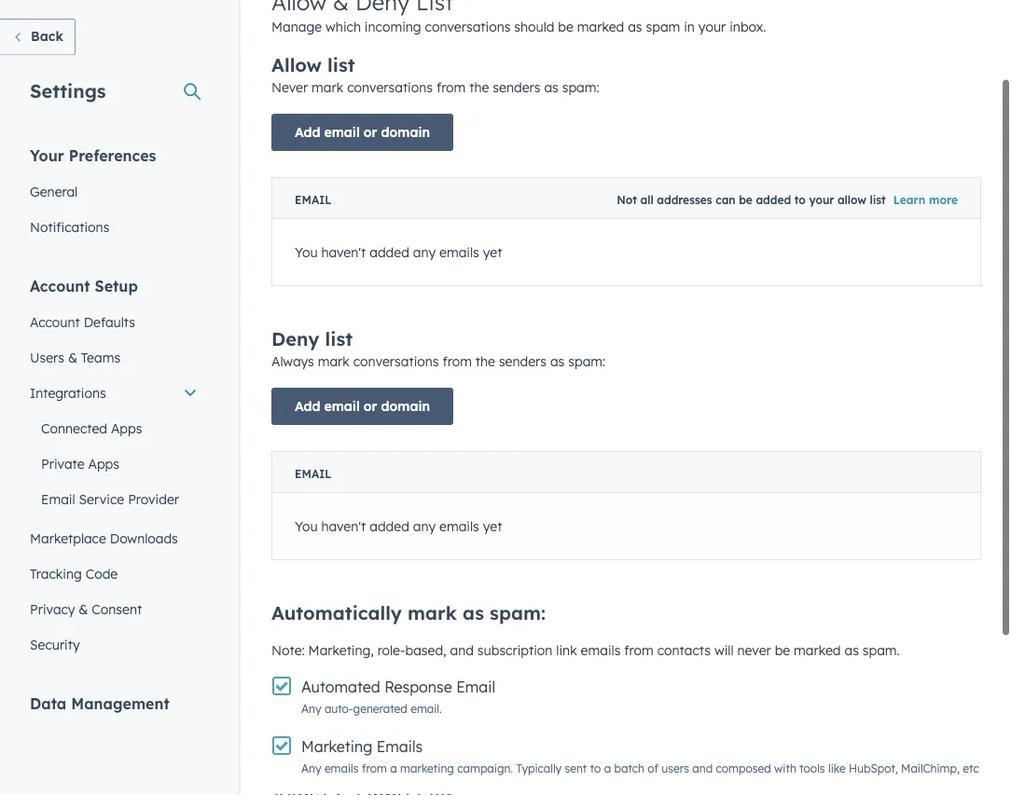 Task type: describe. For each thing, give the bounding box(es) containing it.
integrations
[[30, 385, 106, 401]]

1 vertical spatial be
[[739, 193, 753, 207]]

& for users
[[68, 349, 77, 366]]

privacy & consent
[[30, 601, 142, 618]]

0 vertical spatial your
[[699, 19, 726, 35]]

email inside 'link'
[[41, 491, 75, 507]]

apps for connected apps
[[111, 420, 142, 437]]

you for second add email or domain button from the top of the page
[[295, 518, 318, 535]]

any emails from a marketing campaign. typically sent to a batch of users and composed with tools like hubspot, mailchimp, etc
[[301, 762, 979, 776]]

notifications
[[30, 219, 110, 235]]

privacy & consent link
[[19, 592, 209, 627]]

as inside allow list never mark conversations from the senders as spam:
[[544, 79, 559, 96]]

inbox.
[[730, 19, 766, 35]]

privacy
[[30, 601, 75, 618]]

generated
[[353, 702, 407, 716]]

marketplace downloads link
[[19, 521, 209, 556]]

service
[[79, 491, 124, 507]]

incoming
[[365, 19, 421, 35]]

security
[[30, 637, 80, 653]]

addresses
[[657, 193, 712, 207]]

2 yet from the top
[[483, 518, 502, 535]]

any for automated response email
[[301, 702, 321, 716]]

with
[[774, 762, 796, 776]]

mailchimp,
[[901, 762, 960, 776]]

tracking code link
[[19, 556, 209, 592]]

connected
[[41, 420, 107, 437]]

you haven't added any emails yet for 2nd add email or domain button from the bottom
[[295, 244, 502, 260]]

0 vertical spatial added
[[756, 193, 791, 207]]

deny
[[271, 327, 319, 351]]

mark for allow
[[312, 79, 344, 96]]

users
[[662, 762, 689, 776]]

2 vertical spatial be
[[775, 643, 790, 659]]

learn
[[893, 193, 926, 207]]

marketing
[[301, 738, 372, 757]]

email for second add email or domain button from the top of the page
[[324, 398, 360, 415]]

1 any from the top
[[413, 244, 436, 260]]

users
[[30, 349, 64, 366]]

settings
[[30, 79, 106, 102]]

code
[[86, 566, 118, 582]]

allow
[[838, 193, 867, 207]]

connected apps link
[[19, 411, 209, 446]]

based,
[[405, 643, 446, 659]]

marketing,
[[308, 643, 374, 659]]

any auto-generated email.
[[301, 702, 442, 716]]

0 vertical spatial conversations
[[425, 19, 511, 35]]

automatically
[[271, 602, 402, 625]]

automatically mark as spam:
[[271, 602, 546, 625]]

setup
[[95, 277, 138, 295]]

marketplace downloads
[[30, 530, 178, 547]]

account for account setup
[[30, 277, 90, 295]]

2 add email or domain button from the top
[[271, 388, 453, 425]]

security link
[[19, 627, 209, 663]]

note: marketing, role-based, and subscription link emails from contacts will never be marked as spam.
[[271, 643, 900, 659]]

campaign.
[[457, 762, 513, 776]]

always
[[271, 354, 314, 370]]

manage which incoming conversations should be marked as spam in your inbox.
[[271, 19, 766, 35]]

like
[[828, 762, 846, 776]]

any for marketing emails
[[301, 762, 321, 776]]

automated response email
[[301, 678, 495, 697]]

marketing emails
[[301, 738, 423, 757]]

management
[[71, 694, 170, 713]]

senders for deny
[[499, 354, 547, 370]]

note:
[[271, 643, 305, 659]]

etc
[[963, 762, 979, 776]]

will
[[714, 643, 734, 659]]

private
[[41, 456, 84, 472]]

role-
[[377, 643, 405, 659]]

email service provider link
[[19, 482, 209, 517]]

tracking
[[30, 566, 82, 582]]

tools
[[800, 762, 825, 776]]

data management
[[30, 694, 170, 713]]

haven't for second add email or domain button from the top of the page
[[321, 518, 366, 535]]

deny list always mark conversations from the senders as spam:
[[271, 327, 606, 370]]

2 a from the left
[[604, 762, 611, 776]]

add for second add email or domain button from the top of the page
[[295, 398, 320, 415]]

general
[[30, 183, 78, 200]]

conversations for deny
[[353, 354, 439, 370]]

0 vertical spatial and
[[450, 643, 474, 659]]

your
[[30, 146, 64, 165]]

added for second add email or domain button from the top of the page
[[370, 518, 409, 535]]

allow list never mark conversations from the senders as spam:
[[271, 53, 600, 96]]

account setup element
[[19, 276, 209, 663]]

can
[[716, 193, 736, 207]]

apps for private apps
[[88, 456, 119, 472]]

0 horizontal spatial be
[[558, 19, 574, 35]]

1 vertical spatial your
[[809, 193, 834, 207]]

which
[[326, 19, 361, 35]]

all
[[640, 193, 654, 207]]

response
[[385, 678, 452, 697]]

private apps link
[[19, 446, 209, 482]]

teams
[[81, 349, 120, 366]]



Task type: vqa. For each thing, say whether or not it's contained in the screenshot.
leftmost Center
no



Task type: locate. For each thing, give the bounding box(es) containing it.
conversations for allow
[[347, 79, 433, 96]]

1 vertical spatial spam:
[[568, 354, 606, 370]]

0 vertical spatial email
[[324, 124, 360, 140]]

2 vertical spatial spam:
[[490, 602, 546, 625]]

mark right always
[[318, 354, 350, 370]]

add down always
[[295, 398, 320, 415]]

add email or domain for second add email or domain button from the top of the page
[[295, 398, 430, 415]]

1 vertical spatial or
[[364, 398, 377, 415]]

add for 2nd add email or domain button from the bottom
[[295, 124, 320, 140]]

marked
[[577, 19, 624, 35], [794, 643, 841, 659]]

emails
[[439, 244, 479, 260], [439, 518, 479, 535], [581, 643, 621, 659], [325, 762, 359, 776]]

1 vertical spatial marked
[[794, 643, 841, 659]]

add down never
[[295, 124, 320, 140]]

composed
[[716, 762, 771, 776]]

mark for deny
[[318, 354, 350, 370]]

0 vertical spatial apps
[[111, 420, 142, 437]]

1 vertical spatial &
[[79, 601, 88, 618]]

1 you from the top
[[295, 244, 318, 260]]

back link
[[0, 19, 75, 56]]

1 add from the top
[[295, 124, 320, 140]]

0 horizontal spatial to
[[590, 762, 601, 776]]

0 vertical spatial add email or domain button
[[271, 114, 453, 151]]

added for 2nd add email or domain button from the bottom
[[370, 244, 409, 260]]

1 vertical spatial conversations
[[347, 79, 433, 96]]

0 vertical spatial &
[[68, 349, 77, 366]]

and right users
[[692, 762, 713, 776]]

2 any from the top
[[301, 762, 321, 776]]

1 vertical spatial the
[[476, 354, 495, 370]]

automated
[[301, 678, 380, 697]]

list for allow
[[327, 53, 355, 76]]

email for 2nd add email or domain button from the bottom
[[324, 124, 360, 140]]

1 horizontal spatial a
[[604, 762, 611, 776]]

1 horizontal spatial marked
[[794, 643, 841, 659]]

and right based,
[[450, 643, 474, 659]]

mark right never
[[312, 79, 344, 96]]

haven't for 2nd add email or domain button from the bottom
[[321, 244, 366, 260]]

add email or domain
[[295, 124, 430, 140], [295, 398, 430, 415]]

typically
[[516, 762, 562, 776]]

marketing
[[400, 762, 454, 776]]

2 any from the top
[[413, 518, 436, 535]]

0 horizontal spatial and
[[450, 643, 474, 659]]

0 vertical spatial any
[[413, 244, 436, 260]]

list right allow
[[870, 193, 886, 207]]

1 vertical spatial apps
[[88, 456, 119, 472]]

to
[[795, 193, 806, 207], [590, 762, 601, 776]]

0 vertical spatial yet
[[483, 244, 502, 260]]

spam: inside allow list never mark conversations from the senders as spam:
[[562, 79, 600, 96]]

list down which
[[327, 53, 355, 76]]

2 vertical spatial mark
[[408, 602, 457, 625]]

your right in
[[699, 19, 726, 35]]

1 a from the left
[[390, 762, 397, 776]]

1 yet from the top
[[483, 244, 502, 260]]

preferences
[[69, 146, 156, 165]]

integrations button
[[19, 375, 209, 411]]

0 vertical spatial add
[[295, 124, 320, 140]]

1 add email or domain button from the top
[[271, 114, 453, 151]]

apps up service
[[88, 456, 119, 472]]

you haven't added any emails yet for second add email or domain button from the top of the page
[[295, 518, 502, 535]]

add
[[295, 124, 320, 140], [295, 398, 320, 415]]

0 vertical spatial to
[[795, 193, 806, 207]]

should
[[514, 19, 555, 35]]

sent
[[565, 762, 587, 776]]

a
[[390, 762, 397, 776], [604, 762, 611, 776]]

spam: for allow
[[562, 79, 600, 96]]

0 vertical spatial account
[[30, 277, 90, 295]]

list for deny
[[325, 327, 353, 351]]

& right the users
[[68, 349, 77, 366]]

data
[[30, 694, 66, 713]]

from inside allow list never mark conversations from the senders as spam:
[[436, 79, 466, 96]]

domain for second add email or domain button from the top of the page
[[381, 398, 430, 415]]

1 vertical spatial any
[[413, 518, 436, 535]]

1 or from the top
[[364, 124, 377, 140]]

add email or domain button down never
[[271, 114, 453, 151]]

spam
[[646, 19, 680, 35]]

spam: inside deny list always mark conversations from the senders as spam:
[[568, 354, 606, 370]]

a down emails
[[390, 762, 397, 776]]

apps
[[111, 420, 142, 437], [88, 456, 119, 472]]

2 add from the top
[[295, 398, 320, 415]]

1 vertical spatial you haven't added any emails yet
[[295, 518, 502, 535]]

be right should
[[558, 19, 574, 35]]

0 vertical spatial spam:
[[562, 79, 600, 96]]

1 vertical spatial to
[[590, 762, 601, 776]]

1 vertical spatial senders
[[499, 354, 547, 370]]

0 vertical spatial add email or domain
[[295, 124, 430, 140]]

marked right never
[[794, 643, 841, 659]]

1 vertical spatial haven't
[[321, 518, 366, 535]]

manage
[[271, 19, 322, 35]]

not
[[617, 193, 637, 207]]

&
[[68, 349, 77, 366], [79, 601, 88, 618]]

1 vertical spatial you
[[295, 518, 318, 535]]

0 horizontal spatial a
[[390, 762, 397, 776]]

2 add email or domain from the top
[[295, 398, 430, 415]]

a left batch at the right bottom of page
[[604, 762, 611, 776]]

users & teams
[[30, 349, 120, 366]]

auto-
[[325, 702, 353, 716]]

learn more button
[[893, 193, 958, 207]]

marked left spam
[[577, 19, 624, 35]]

you up deny
[[295, 244, 318, 260]]

1 vertical spatial add email or domain button
[[271, 388, 453, 425]]

email.
[[411, 702, 442, 716]]

mark inside allow list never mark conversations from the senders as spam:
[[312, 79, 344, 96]]

2 domain from the top
[[381, 398, 430, 415]]

1 any from the top
[[301, 702, 321, 716]]

the inside deny list always mark conversations from the senders as spam:
[[476, 354, 495, 370]]

0 vertical spatial you haven't added any emails yet
[[295, 244, 502, 260]]

1 email from the top
[[324, 124, 360, 140]]

notifications link
[[19, 209, 209, 245]]

0 vertical spatial be
[[558, 19, 574, 35]]

batch
[[614, 762, 645, 776]]

1 haven't from the top
[[321, 244, 366, 260]]

as inside deny list always mark conversations from the senders as spam:
[[550, 354, 565, 370]]

mark inside deny list always mark conversations from the senders as spam:
[[318, 354, 350, 370]]

list inside allow list never mark conversations from the senders as spam:
[[327, 53, 355, 76]]

1 domain from the top
[[381, 124, 430, 140]]

contacts
[[657, 643, 711, 659]]

or down deny list always mark conversations from the senders as spam:
[[364, 398, 377, 415]]

conversations inside deny list always mark conversations from the senders as spam:
[[353, 354, 439, 370]]

haven't
[[321, 244, 366, 260], [321, 518, 366, 535]]

2 vertical spatial added
[[370, 518, 409, 535]]

your preferences
[[30, 146, 156, 165]]

0 vertical spatial list
[[327, 53, 355, 76]]

added
[[756, 193, 791, 207], [370, 244, 409, 260], [370, 518, 409, 535]]

allow
[[271, 53, 322, 76]]

1 vertical spatial email
[[324, 398, 360, 415]]

senders for allow
[[493, 79, 541, 96]]

domain
[[381, 124, 430, 140], [381, 398, 430, 415]]

mark up based,
[[408, 602, 457, 625]]

0 vertical spatial or
[[364, 124, 377, 140]]

1 you haven't added any emails yet from the top
[[295, 244, 502, 260]]

the
[[469, 79, 489, 96], [476, 354, 495, 370]]

spam.
[[863, 643, 900, 659]]

1 horizontal spatial &
[[79, 601, 88, 618]]

add email or domain down always
[[295, 398, 430, 415]]

and
[[450, 643, 474, 659], [692, 762, 713, 776]]

tracking code
[[30, 566, 118, 582]]

1 vertical spatial add
[[295, 398, 320, 415]]

0 vertical spatial senders
[[493, 79, 541, 96]]

1 vertical spatial mark
[[318, 354, 350, 370]]

conversations
[[425, 19, 511, 35], [347, 79, 433, 96], [353, 354, 439, 370]]

1 vertical spatial any
[[301, 762, 321, 776]]

account up account defaults at top left
[[30, 277, 90, 295]]

never
[[737, 643, 771, 659]]

0 vertical spatial domain
[[381, 124, 430, 140]]

list right deny
[[325, 327, 353, 351]]

be right can
[[739, 193, 753, 207]]

0 vertical spatial haven't
[[321, 244, 366, 260]]

1 horizontal spatial your
[[809, 193, 834, 207]]

never
[[271, 79, 308, 96]]

account up the users
[[30, 314, 80, 330]]

add email or domain for 2nd add email or domain button from the bottom
[[295, 124, 430, 140]]

you up automatically
[[295, 518, 318, 535]]

link
[[556, 643, 577, 659]]

defaults
[[84, 314, 135, 330]]

you haven't added any emails yet
[[295, 244, 502, 260], [295, 518, 502, 535]]

domain down deny list always mark conversations from the senders as spam:
[[381, 398, 430, 415]]

account defaults link
[[19, 305, 209, 340]]

account defaults
[[30, 314, 135, 330]]

2 email from the top
[[324, 398, 360, 415]]

consent
[[92, 601, 142, 618]]

or
[[364, 124, 377, 140], [364, 398, 377, 415]]

emails
[[377, 738, 423, 757]]

add email or domain button down always
[[271, 388, 453, 425]]

1 vertical spatial added
[[370, 244, 409, 260]]

0 horizontal spatial your
[[699, 19, 726, 35]]

1 horizontal spatial to
[[795, 193, 806, 207]]

senders inside deny list always mark conversations from the senders as spam:
[[499, 354, 547, 370]]

email service provider
[[41, 491, 179, 507]]

senders inside allow list never mark conversations from the senders as spam:
[[493, 79, 541, 96]]

1 account from the top
[[30, 277, 90, 295]]

0 horizontal spatial &
[[68, 349, 77, 366]]

more
[[929, 193, 958, 207]]

2 haven't from the top
[[321, 518, 366, 535]]

1 vertical spatial yet
[[483, 518, 502, 535]]

& right privacy
[[79, 601, 88, 618]]

conversations inside allow list never mark conversations from the senders as spam:
[[347, 79, 433, 96]]

to right sent
[[590, 762, 601, 776]]

domain down allow list never mark conversations from the senders as spam:
[[381, 124, 430, 140]]

any down marketing
[[301, 762, 321, 776]]

subscription
[[477, 643, 553, 659]]

1 horizontal spatial be
[[739, 193, 753, 207]]

2 you haven't added any emails yet from the top
[[295, 518, 502, 535]]

2 vertical spatial conversations
[[353, 354, 439, 370]]

in
[[684, 19, 695, 35]]

provider
[[128, 491, 179, 507]]

the inside allow list never mark conversations from the senders as spam:
[[469, 79, 489, 96]]

1 vertical spatial list
[[870, 193, 886, 207]]

1 vertical spatial account
[[30, 314, 80, 330]]

of
[[648, 762, 659, 776]]

apps down integrations button
[[111, 420, 142, 437]]

2 vertical spatial list
[[325, 327, 353, 351]]

email
[[324, 124, 360, 140], [324, 398, 360, 415]]

account for account defaults
[[30, 314, 80, 330]]

add email or domain down never
[[295, 124, 430, 140]]

as
[[628, 19, 642, 35], [544, 79, 559, 96], [550, 354, 565, 370], [463, 602, 484, 625], [845, 643, 859, 659]]

2 account from the top
[[30, 314, 80, 330]]

domain for 2nd add email or domain button from the bottom
[[381, 124, 430, 140]]

1 vertical spatial and
[[692, 762, 713, 776]]

1 vertical spatial add email or domain
[[295, 398, 430, 415]]

account
[[30, 277, 90, 295], [30, 314, 80, 330]]

2 horizontal spatial be
[[775, 643, 790, 659]]

downloads
[[110, 530, 178, 547]]

& for privacy
[[79, 601, 88, 618]]

1 add email or domain from the top
[[295, 124, 430, 140]]

0 horizontal spatial marked
[[577, 19, 624, 35]]

0 vertical spatial any
[[301, 702, 321, 716]]

your left allow
[[809, 193, 834, 207]]

from inside deny list always mark conversations from the senders as spam:
[[443, 354, 472, 370]]

the for deny
[[476, 354, 495, 370]]

spam: for deny
[[568, 354, 606, 370]]

you for 2nd add email or domain button from the bottom
[[295, 244, 318, 260]]

list inside deny list always mark conversations from the senders as spam:
[[325, 327, 353, 351]]

0 vertical spatial the
[[469, 79, 489, 96]]

account setup
[[30, 277, 138, 295]]

2 or from the top
[[364, 398, 377, 415]]

0 vertical spatial mark
[[312, 79, 344, 96]]

to left allow
[[795, 193, 806, 207]]

users & teams link
[[19, 340, 209, 375]]

1 horizontal spatial and
[[692, 762, 713, 776]]

yet
[[483, 244, 502, 260], [483, 518, 502, 535]]

0 vertical spatial marked
[[577, 19, 624, 35]]

1 vertical spatial domain
[[381, 398, 430, 415]]

any
[[413, 244, 436, 260], [413, 518, 436, 535]]

connected apps
[[41, 420, 142, 437]]

any left the 'auto-'
[[301, 702, 321, 716]]

2 you from the top
[[295, 518, 318, 535]]

your preferences element
[[19, 145, 209, 245]]

back
[[31, 28, 63, 44]]

the for allow
[[469, 79, 489, 96]]

0 vertical spatial you
[[295, 244, 318, 260]]

be right never
[[775, 643, 790, 659]]

your
[[699, 19, 726, 35], [809, 193, 834, 207]]

or down allow list never mark conversations from the senders as spam:
[[364, 124, 377, 140]]



